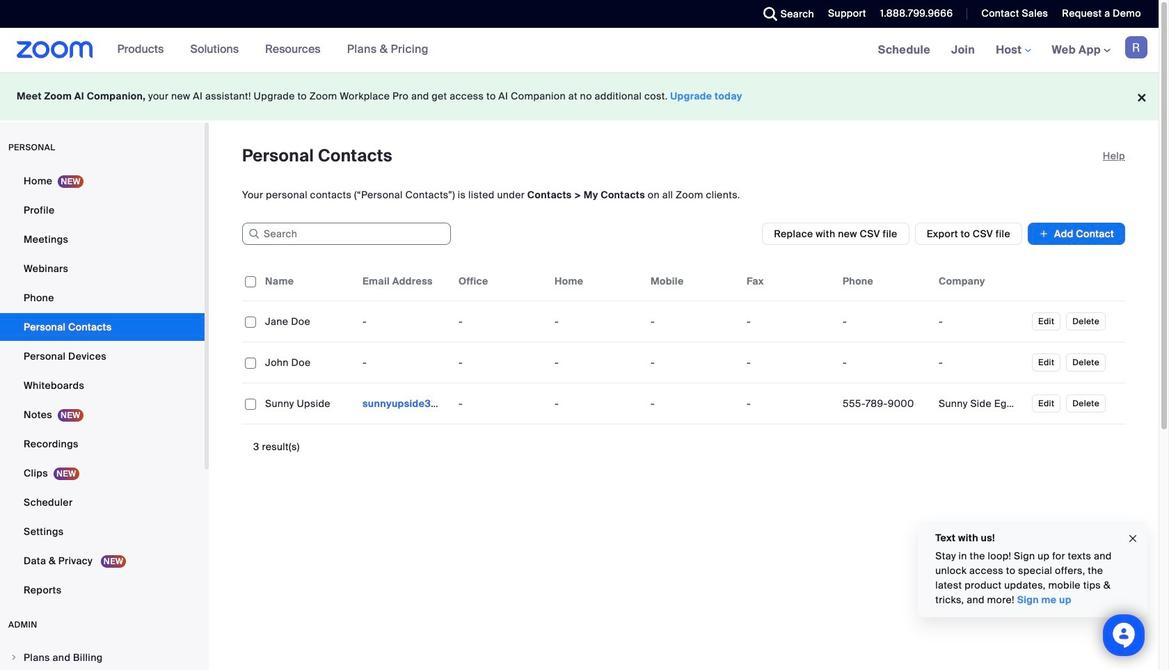 Task type: locate. For each thing, give the bounding box(es) containing it.
Search Contacts Input text field
[[242, 223, 451, 245]]

product information navigation
[[107, 28, 439, 72]]

menu item
[[0, 645, 205, 671]]

add image
[[1040, 227, 1049, 241]]

application
[[242, 262, 1136, 435]]

right image
[[10, 654, 18, 662]]

meetings navigation
[[868, 28, 1159, 73]]

cell
[[838, 308, 934, 336], [934, 308, 1030, 336], [838, 349, 934, 377], [934, 349, 1030, 377], [357, 390, 453, 418], [838, 390, 934, 418], [934, 390, 1030, 418]]

footer
[[0, 72, 1159, 120]]

profile picture image
[[1126, 36, 1148, 58]]

banner
[[0, 28, 1159, 73]]



Task type: describe. For each thing, give the bounding box(es) containing it.
zoom logo image
[[17, 41, 93, 58]]

close image
[[1128, 531, 1139, 547]]

personal menu menu
[[0, 167, 205, 606]]



Task type: vqa. For each thing, say whether or not it's contained in the screenshot.
application
yes



